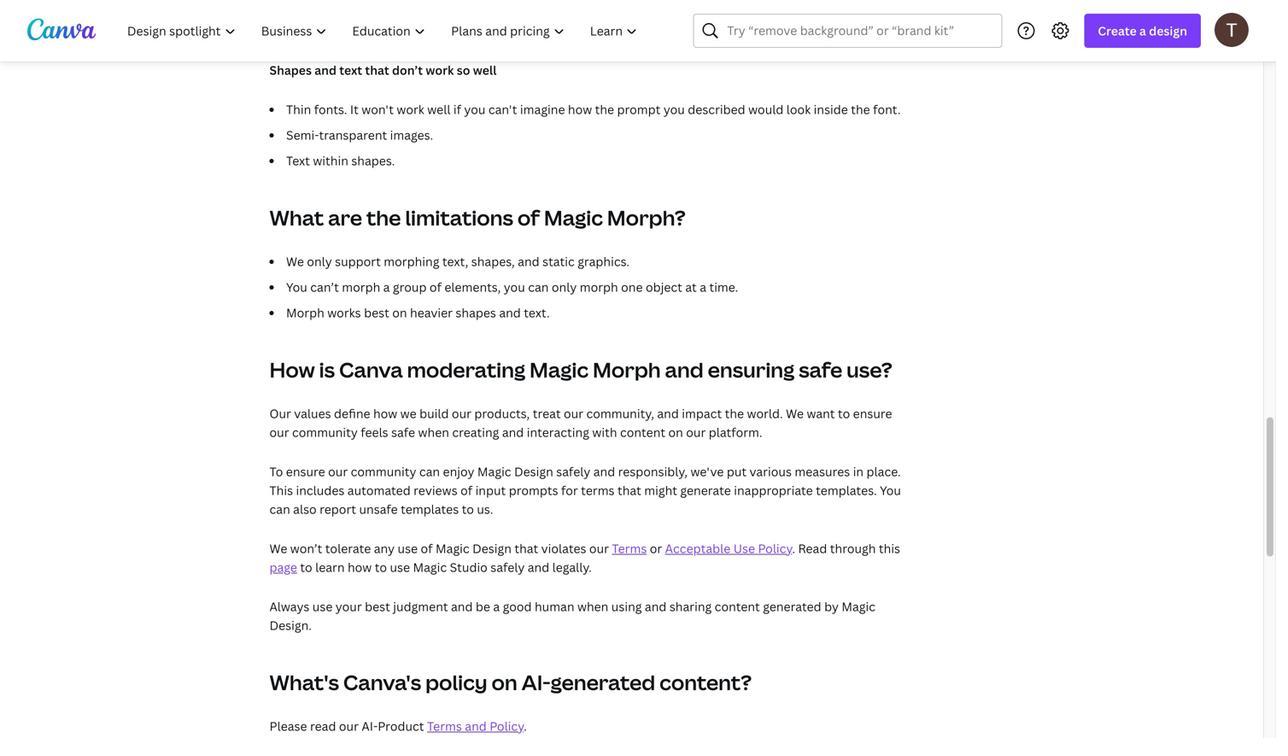 Task type: describe. For each thing, give the bounding box(es) containing it.
treat
[[533, 405, 561, 421]]

content inside always use your best judgment and be a good human when using and sharing content generated by magic design.
[[715, 598, 760, 614]]

our values define how we build our products, treat our community, and impact the world. we want to ensure our community feels safe when creating and interacting with content on our platform.
[[269, 405, 892, 440]]

also
[[293, 501, 317, 517]]

heavier
[[410, 304, 453, 321]]

always use your best judgment and be a good human when using and sharing content generated by magic design.
[[269, 598, 876, 633]]

2 morph from the left
[[580, 279, 618, 295]]

terms
[[581, 482, 615, 498]]

terms inside we won't tolerate any use of magic design that violates our terms or acceptable use policy . read through this page to learn how to use magic studio safely and legally.
[[612, 540, 647, 556]]

impact
[[682, 405, 722, 421]]

magic left studio
[[413, 559, 447, 575]]

that inside to ensure our community can enjoy magic design safely and responsibly, we've put various measures in place. this includes automated reviews of input prompts for terms that might generate inappropriate templates. you can also report unsafe templates to us.
[[618, 482, 641, 498]]

create a design button
[[1084, 14, 1201, 48]]

with
[[592, 424, 617, 440]]

or
[[650, 540, 662, 556]]

read
[[798, 540, 827, 556]]

if
[[453, 101, 461, 117]]

ensure inside to ensure our community can enjoy magic design safely and responsibly, we've put various measures in place. this includes automated reviews of input prompts for terms that might generate inappropriate templates. you can also report unsafe templates to us.
[[286, 463, 325, 480]]

magic inside always use your best judgment and be a good human when using and sharing content generated by magic design.
[[842, 598, 876, 614]]

and down policy
[[465, 718, 487, 734]]

0 vertical spatial use
[[398, 540, 418, 556]]

use inside always use your best judgment and be a good human when using and sharing content generated by magic design.
[[312, 598, 333, 614]]

can't
[[488, 101, 517, 117]]

object
[[646, 279, 682, 295]]

responsibly,
[[618, 463, 688, 480]]

imagine
[[520, 101, 565, 117]]

works
[[327, 304, 361, 321]]

0 horizontal spatial you
[[286, 279, 307, 295]]

safely inside we won't tolerate any use of magic design that violates our terms or acceptable use policy . read through this page to learn how to use magic studio safely and legally.
[[491, 559, 525, 575]]

and left text
[[315, 62, 337, 78]]

and up impact
[[665, 356, 704, 383]]

morph works best on heavier shapes and text.
[[286, 304, 550, 321]]

what's canva's policy on ai-generated content?
[[269, 668, 752, 696]]

using
[[611, 598, 642, 614]]

our inside we won't tolerate any use of magic design that violates our terms or acceptable use policy . read through this page to learn how to use magic studio safely and legally.
[[589, 540, 609, 556]]

use?
[[847, 356, 892, 383]]

terry turtle image
[[1215, 13, 1249, 47]]

magic up static
[[544, 204, 603, 231]]

0 vertical spatial morph
[[286, 304, 324, 321]]

thin fonts. it won't work well if you can't imagine how the prompt you described would look inside the font.
[[286, 101, 901, 117]]

product
[[378, 718, 424, 734]]

our up interacting
[[564, 405, 583, 421]]

magic inside to ensure our community can enjoy magic design safely and responsibly, we've put various measures in place. this includes automated reviews of input prompts for terms that might generate inappropriate templates. you can also report unsafe templates to us.
[[477, 463, 511, 480]]

enjoy
[[443, 463, 474, 480]]

human
[[535, 598, 574, 614]]

legally.
[[552, 559, 592, 575]]

you can't morph a group of elements, you can only morph one object at a time.
[[286, 279, 738, 295]]

acceptable
[[665, 540, 731, 556]]

prompt
[[617, 101, 661, 117]]

values
[[294, 405, 331, 421]]

to down the any
[[375, 559, 387, 575]]

to inside "our values define how we build our products, treat our community, and impact the world. we want to ensure our community feels safe when creating and interacting with content on our platform."
[[838, 405, 850, 421]]

learn
[[315, 559, 345, 575]]

and inside to ensure our community can enjoy magic design safely and responsibly, we've put various measures in place. this includes automated reviews of input prompts for terms that might generate inappropriate templates. you can also report unsafe templates to us.
[[593, 463, 615, 480]]

can't
[[310, 279, 339, 295]]

input
[[475, 482, 506, 498]]

the inside "our values define how we build our products, treat our community, and impact the world. we want to ensure our community feels safe when creating and interacting with content on our platform."
[[725, 405, 744, 421]]

our inside to ensure our community can enjoy magic design safely and responsibly, we've put various measures in place. this includes automated reviews of input prompts for terms that might generate inappropriate templates. you can also report unsafe templates to us.
[[328, 463, 348, 480]]

to inside to ensure our community can enjoy magic design safely and responsibly, we've put various measures in place. this includes automated reviews of input prompts for terms that might generate inappropriate templates. you can also report unsafe templates to us.
[[462, 501, 474, 517]]

1 morph from the left
[[342, 279, 380, 295]]

0 horizontal spatial can
[[269, 501, 290, 517]]

0 vertical spatial best
[[364, 304, 389, 321]]

won't
[[290, 540, 322, 556]]

be
[[476, 598, 490, 614]]

and left static
[[518, 253, 540, 269]]

design for safely
[[514, 463, 553, 480]]

report
[[320, 501, 356, 517]]

through
[[830, 540, 876, 556]]

reviews
[[414, 482, 458, 498]]

2 horizontal spatial you
[[664, 101, 685, 117]]

generate
[[680, 482, 731, 498]]

group
[[393, 279, 427, 295]]

inside
[[814, 101, 848, 117]]

what are the limitations of magic morph?
[[269, 204, 686, 231]]

use
[[734, 540, 755, 556]]

our down our
[[269, 424, 289, 440]]

is
[[319, 356, 335, 383]]

to ensure our community can enjoy magic design safely and responsibly, we've put various measures in place. this includes automated reviews of input prompts for terms that might generate inappropriate templates. you can also report unsafe templates to us.
[[269, 463, 901, 517]]

design for that
[[472, 540, 512, 556]]

and left impact
[[657, 405, 679, 421]]

judgment
[[393, 598, 448, 614]]

how
[[269, 356, 315, 383]]

0 horizontal spatial generated
[[551, 668, 655, 696]]

won't
[[362, 101, 394, 117]]

you for only
[[504, 279, 525, 295]]

we've
[[691, 463, 724, 480]]

1 horizontal spatial can
[[419, 463, 440, 480]]

so
[[457, 62, 470, 78]]

what's
[[269, 668, 339, 696]]

build
[[419, 405, 449, 421]]

safe inside "our values define how we build our products, treat our community, and impact the world. we want to ensure our community feels safe when creating and interacting with content on our platform."
[[391, 424, 415, 440]]

we inside "our values define how we build our products, treat our community, and impact the world. we want to ensure our community feels safe when creating and interacting with content on our platform."
[[786, 405, 804, 421]]

semi-transparent images.
[[286, 127, 433, 143]]

the left the prompt
[[595, 101, 614, 117]]

to
[[269, 463, 283, 480]]

safely inside to ensure our community can enjoy magic design safely and responsibly, we've put various measures in place. this includes automated reviews of input prompts for terms that might generate inappropriate templates. you can also report unsafe templates to us.
[[556, 463, 590, 480]]

how is canva moderating magic morph and ensuring safe use?
[[269, 356, 892, 383]]

by
[[824, 598, 839, 614]]

when inside "our values define how we build our products, treat our community, and impact the world. we want to ensure our community feels safe when creating and interacting with content on our platform."
[[418, 424, 449, 440]]

1 horizontal spatial well
[[473, 62, 497, 78]]

text within shapes.
[[286, 152, 395, 169]]

on for shapes
[[392, 304, 407, 321]]

static
[[542, 253, 575, 269]]

what
[[269, 204, 324, 231]]

thin
[[286, 101, 311, 117]]

text.
[[524, 304, 550, 321]]

shapes,
[[471, 253, 515, 269]]

images.
[[390, 127, 433, 143]]

and inside we won't tolerate any use of magic design that violates our terms or acceptable use policy . read through this page to learn how to use magic studio safely and legally.
[[528, 559, 549, 575]]

semi-
[[286, 127, 319, 143]]

and down you can't morph a group of elements, you can only morph one object at a time.
[[499, 304, 521, 321]]

unsafe
[[359, 501, 398, 517]]

canva
[[339, 356, 403, 383]]

terms link
[[612, 540, 647, 556]]

page
[[269, 559, 297, 575]]

feels
[[361, 424, 388, 440]]

place.
[[867, 463, 901, 480]]

our
[[269, 405, 291, 421]]

text
[[339, 62, 362, 78]]

content?
[[660, 668, 752, 696]]

when inside always use your best judgment and be a good human when using and sharing content generated by magic design.
[[577, 598, 609, 614]]

time.
[[709, 279, 738, 295]]

0 horizontal spatial ai-
[[362, 718, 378, 734]]

a inside always use your best judgment and be a good human when using and sharing content generated by magic design.
[[493, 598, 500, 614]]

policy inside we won't tolerate any use of magic design that violates our terms or acceptable use policy . read through this page to learn how to use magic studio safely and legally.
[[758, 540, 792, 556]]

1 horizontal spatial morph
[[593, 356, 661, 383]]

design
[[1149, 23, 1187, 39]]

would
[[748, 101, 784, 117]]

moderating
[[407, 356, 525, 383]]

1 vertical spatial use
[[390, 559, 410, 575]]

our up creating
[[452, 405, 471, 421]]

and down "products,"
[[502, 424, 524, 440]]

of inside we won't tolerate any use of magic design that violates our terms or acceptable use policy . read through this page to learn how to use magic studio safely and legally.
[[421, 540, 433, 556]]

of right group
[[430, 279, 442, 295]]

one
[[621, 279, 643, 295]]

page link
[[269, 559, 297, 575]]

on inside "our values define how we build our products, treat our community, and impact the world. we want to ensure our community feels safe when creating and interacting with content on our platform."
[[668, 424, 683, 440]]



Task type: locate. For each thing, give the bounding box(es) containing it.
shapes.
[[351, 152, 395, 169]]

policy right use
[[758, 540, 792, 556]]

0 vertical spatial that
[[365, 62, 389, 78]]

0 vertical spatial when
[[418, 424, 449, 440]]

and
[[315, 62, 337, 78], [518, 253, 540, 269], [499, 304, 521, 321], [665, 356, 704, 383], [657, 405, 679, 421], [502, 424, 524, 440], [593, 463, 615, 480], [528, 559, 549, 575], [451, 598, 473, 614], [645, 598, 667, 614], [465, 718, 487, 734]]

shapes and text that don't work so well
[[269, 62, 497, 78]]

that down responsibly,
[[618, 482, 641, 498]]

magic up studio
[[436, 540, 470, 556]]

morph down support
[[342, 279, 380, 295]]

morph?
[[607, 204, 686, 231]]

studio
[[450, 559, 488, 575]]

how down tolerate in the bottom left of the page
[[348, 559, 372, 575]]

use left "your"
[[312, 598, 333, 614]]

to down 'won't'
[[300, 559, 312, 575]]

2 vertical spatial how
[[348, 559, 372, 575]]

can up the "text."
[[528, 279, 549, 295]]

and down violates
[[528, 559, 549, 575]]

use right the any
[[398, 540, 418, 556]]

you for imagine
[[464, 101, 486, 117]]

only
[[307, 253, 332, 269], [552, 279, 577, 295]]

best inside always use your best judgment and be a good human when using and sharing content generated by magic design.
[[365, 598, 390, 614]]

0 vertical spatial how
[[568, 101, 592, 117]]

0 horizontal spatial safely
[[491, 559, 525, 575]]

1 vertical spatial policy
[[490, 718, 524, 734]]

create
[[1098, 23, 1137, 39]]

1 vertical spatial design
[[472, 540, 512, 556]]

0 vertical spatial well
[[473, 62, 497, 78]]

community up automated
[[351, 463, 416, 480]]

. down what's canva's policy on ai-generated content?
[[524, 718, 527, 734]]

sharing
[[670, 598, 712, 614]]

0 vertical spatial we
[[286, 253, 304, 269]]

2 horizontal spatial on
[[668, 424, 683, 440]]

of down templates at the left bottom of the page
[[421, 540, 433, 556]]

well right so on the left top of the page
[[473, 62, 497, 78]]

we down the what
[[286, 253, 304, 269]]

automated
[[347, 482, 411, 498]]

1 vertical spatial safe
[[391, 424, 415, 440]]

.
[[792, 540, 795, 556], [524, 718, 527, 734]]

0 vertical spatial .
[[792, 540, 795, 556]]

community down values
[[292, 424, 358, 440]]

on right policy
[[492, 668, 517, 696]]

magic
[[544, 204, 603, 231], [530, 356, 589, 383], [477, 463, 511, 480], [436, 540, 470, 556], [413, 559, 447, 575], [842, 598, 876, 614]]

0 horizontal spatial on
[[392, 304, 407, 321]]

0 vertical spatial content
[[620, 424, 665, 440]]

please
[[269, 718, 307, 734]]

design up studio
[[472, 540, 512, 556]]

policy
[[425, 668, 487, 696]]

ensure up includes
[[286, 463, 325, 480]]

we inside we won't tolerate any use of magic design that violates our terms or acceptable use policy . read through this page to learn how to use magic studio safely and legally.
[[269, 540, 287, 556]]

1 vertical spatial ai-
[[362, 718, 378, 734]]

0 horizontal spatial policy
[[490, 718, 524, 734]]

2 horizontal spatial how
[[568, 101, 592, 117]]

use down the any
[[390, 559, 410, 575]]

ensure inside "our values define how we build our products, treat our community, and impact the world. we want to ensure our community feels safe when creating and interacting with content on our platform."
[[853, 405, 892, 421]]

this
[[879, 540, 900, 556]]

you
[[286, 279, 307, 295], [880, 482, 901, 498]]

1 vertical spatial that
[[618, 482, 641, 498]]

community inside "our values define how we build our products, treat our community, and impact the world. we want to ensure our community feels safe when creating and interacting with content on our platform."
[[292, 424, 358, 440]]

0 horizontal spatial only
[[307, 253, 332, 269]]

on down group
[[392, 304, 407, 321]]

0 horizontal spatial how
[[348, 559, 372, 575]]

we up page
[[269, 540, 287, 556]]

how
[[568, 101, 592, 117], [373, 405, 397, 421], [348, 559, 372, 575]]

1 vertical spatial .
[[524, 718, 527, 734]]

0 vertical spatial can
[[528, 279, 549, 295]]

that inside we won't tolerate any use of magic design that violates our terms or acceptable use policy . read through this page to learn how to use magic studio safely and legally.
[[515, 540, 538, 556]]

terms left the or
[[612, 540, 647, 556]]

we only support morphing text, shapes, and static graphics.
[[286, 253, 630, 269]]

platform.
[[709, 424, 762, 440]]

to left us. at the left bottom
[[462, 501, 474, 517]]

our up includes
[[328, 463, 348, 480]]

ai- up terms and policy link
[[522, 668, 551, 696]]

shapes
[[269, 62, 312, 78]]

you down shapes,
[[504, 279, 525, 295]]

0 horizontal spatial well
[[427, 101, 451, 117]]

0 vertical spatial ai-
[[522, 668, 551, 696]]

1 vertical spatial morph
[[593, 356, 661, 383]]

a right at
[[700, 279, 706, 295]]

you
[[464, 101, 486, 117], [664, 101, 685, 117], [504, 279, 525, 295]]

how inside we won't tolerate any use of magic design that violates our terms or acceptable use policy . read through this page to learn how to use magic studio safely and legally.
[[348, 559, 372, 575]]

of right limitations
[[518, 204, 540, 231]]

when
[[418, 424, 449, 440], [577, 598, 609, 614]]

0 horizontal spatial content
[[620, 424, 665, 440]]

magic up treat
[[530, 356, 589, 383]]

good
[[503, 598, 532, 614]]

0 vertical spatial policy
[[758, 540, 792, 556]]

our left terms link
[[589, 540, 609, 556]]

ensure
[[853, 405, 892, 421], [286, 463, 325, 480]]

1 vertical spatial can
[[419, 463, 440, 480]]

1 horizontal spatial generated
[[763, 598, 821, 614]]

you inside to ensure our community can enjoy magic design safely and responsibly, we've put various measures in place. this includes automated reviews of input prompts for terms that might generate inappropriate templates. you can also report unsafe templates to us.
[[880, 482, 901, 498]]

put
[[727, 463, 747, 480]]

1 vertical spatial ensure
[[286, 463, 325, 480]]

a inside dropdown button
[[1140, 23, 1146, 39]]

can down the this
[[269, 501, 290, 517]]

community
[[292, 424, 358, 440], [351, 463, 416, 480]]

us.
[[477, 501, 493, 517]]

1 horizontal spatial safe
[[799, 356, 842, 383]]

work left so on the left top of the page
[[426, 62, 454, 78]]

various
[[750, 463, 792, 480]]

terms and policy link
[[427, 718, 524, 734]]

you down place.
[[880, 482, 901, 498]]

acceptable use policy link
[[665, 540, 792, 556]]

use
[[398, 540, 418, 556], [390, 559, 410, 575], [312, 598, 333, 614]]

support
[[335, 253, 381, 269]]

morphing
[[384, 253, 439, 269]]

0 horizontal spatial .
[[524, 718, 527, 734]]

can
[[528, 279, 549, 295], [419, 463, 440, 480], [269, 501, 290, 517]]

and left "be"
[[451, 598, 473, 614]]

2 vertical spatial on
[[492, 668, 517, 696]]

Try "remove background" or "brand kit" search field
[[727, 15, 991, 47]]

well left if
[[427, 101, 451, 117]]

of inside to ensure our community can enjoy magic design safely and responsibly, we've put various measures in place. this includes automated reviews of input prompts for terms that might generate inappropriate templates. you can also report unsafe templates to us.
[[460, 482, 472, 498]]

1 vertical spatial content
[[715, 598, 760, 614]]

design up prompts
[[514, 463, 553, 480]]

policy down what's canva's policy on ai-generated content?
[[490, 718, 524, 734]]

2 vertical spatial that
[[515, 540, 538, 556]]

top level navigation element
[[116, 14, 652, 48]]

when left "using"
[[577, 598, 609, 614]]

we
[[286, 253, 304, 269], [786, 405, 804, 421], [269, 540, 287, 556]]

we left the want
[[786, 405, 804, 421]]

0 horizontal spatial when
[[418, 424, 449, 440]]

morph
[[342, 279, 380, 295], [580, 279, 618, 295]]

content right the sharing
[[715, 598, 760, 614]]

1 vertical spatial safely
[[491, 559, 525, 575]]

1 vertical spatial how
[[373, 405, 397, 421]]

1 vertical spatial terms
[[427, 718, 462, 734]]

1 horizontal spatial only
[[552, 279, 577, 295]]

described
[[688, 101, 745, 117]]

might
[[644, 482, 677, 498]]

transparent
[[319, 127, 387, 143]]

2 vertical spatial we
[[269, 540, 287, 556]]

within
[[313, 152, 348, 169]]

you right if
[[464, 101, 486, 117]]

1 horizontal spatial how
[[373, 405, 397, 421]]

0 vertical spatial safe
[[799, 356, 842, 383]]

ensuring
[[708, 356, 795, 383]]

. inside we won't tolerate any use of magic design that violates our terms or acceptable use policy . read through this page to learn how to use magic studio safely and legally.
[[792, 540, 795, 556]]

our down impact
[[686, 424, 706, 440]]

1 horizontal spatial morph
[[580, 279, 618, 295]]

can up reviews
[[419, 463, 440, 480]]

safe up the want
[[799, 356, 842, 383]]

content down community,
[[620, 424, 665, 440]]

0 vertical spatial safely
[[556, 463, 590, 480]]

inappropriate
[[734, 482, 813, 498]]

and right "using"
[[645, 598, 667, 614]]

1 vertical spatial we
[[786, 405, 804, 421]]

1 vertical spatial well
[[427, 101, 451, 117]]

0 horizontal spatial design
[[472, 540, 512, 556]]

a left 'design'
[[1140, 23, 1146, 39]]

any
[[374, 540, 395, 556]]

1 vertical spatial on
[[668, 424, 683, 440]]

0 vertical spatial ensure
[[853, 405, 892, 421]]

1 horizontal spatial when
[[577, 598, 609, 614]]

when down the build
[[418, 424, 449, 440]]

at
[[685, 279, 697, 295]]

creating
[[452, 424, 499, 440]]

1 vertical spatial work
[[397, 101, 424, 117]]

1 horizontal spatial on
[[492, 668, 517, 696]]

content
[[620, 424, 665, 440], [715, 598, 760, 614]]

1 horizontal spatial you
[[880, 482, 901, 498]]

0 vertical spatial work
[[426, 62, 454, 78]]

read
[[310, 718, 336, 734]]

how up feels
[[373, 405, 397, 421]]

the up platform.
[[725, 405, 744, 421]]

generated down always use your best judgment and be a good human when using and sharing content generated by magic design.
[[551, 668, 655, 696]]

2 horizontal spatial that
[[618, 482, 641, 498]]

2 vertical spatial can
[[269, 501, 290, 517]]

1 horizontal spatial that
[[515, 540, 538, 556]]

1 horizontal spatial ai-
[[522, 668, 551, 696]]

. left read
[[792, 540, 795, 556]]

you left can't
[[286, 279, 307, 295]]

community inside to ensure our community can enjoy magic design safely and responsibly, we've put various measures in place. this includes automated reviews of input prompts for terms that might generate inappropriate templates. you can also report unsafe templates to us.
[[351, 463, 416, 480]]

limitations
[[405, 204, 513, 231]]

the right are
[[366, 204, 401, 231]]

0 vertical spatial only
[[307, 253, 332, 269]]

how inside "our values define how we build our products, treat our community, and impact the world. we want to ensure our community feels safe when creating and interacting with content on our platform."
[[373, 405, 397, 421]]

ai- down canva's
[[362, 718, 378, 734]]

our
[[452, 405, 471, 421], [564, 405, 583, 421], [269, 424, 289, 440], [686, 424, 706, 440], [328, 463, 348, 480], [589, 540, 609, 556], [339, 718, 359, 734]]

1 vertical spatial when
[[577, 598, 609, 614]]

our right read
[[339, 718, 359, 734]]

0 vertical spatial terms
[[612, 540, 647, 556]]

morph
[[286, 304, 324, 321], [593, 356, 661, 383]]

community,
[[586, 405, 654, 421]]

of down enjoy
[[460, 482, 472, 498]]

prompts
[[509, 482, 558, 498]]

magic up input
[[477, 463, 511, 480]]

text,
[[442, 253, 468, 269]]

a right "be"
[[493, 598, 500, 614]]

1 horizontal spatial policy
[[758, 540, 792, 556]]

1 vertical spatial only
[[552, 279, 577, 295]]

we for we only support morphing text, shapes, and static graphics.
[[286, 253, 304, 269]]

to right the want
[[838, 405, 850, 421]]

1 vertical spatial you
[[880, 482, 901, 498]]

0 horizontal spatial morph
[[342, 279, 380, 295]]

design inside we won't tolerate any use of magic design that violates our terms or acceptable use policy . read through this page to learn how to use magic studio safely and legally.
[[472, 540, 512, 556]]

always
[[269, 598, 310, 614]]

only down static
[[552, 279, 577, 295]]

morph down graphics.
[[580, 279, 618, 295]]

0 horizontal spatial you
[[464, 101, 486, 117]]

0 horizontal spatial terms
[[427, 718, 462, 734]]

1 horizontal spatial safely
[[556, 463, 590, 480]]

0 horizontal spatial safe
[[391, 424, 415, 440]]

0 horizontal spatial ensure
[[286, 463, 325, 480]]

a left group
[[383, 279, 390, 295]]

1 vertical spatial generated
[[551, 668, 655, 696]]

the left font.
[[851, 101, 870, 117]]

best right the works
[[364, 304, 389, 321]]

content inside "our values define how we build our products, treat our community, and impact the world. we want to ensure our community feels safe when creating and interacting with content on our platform."
[[620, 424, 665, 440]]

safely up for
[[556, 463, 590, 480]]

2 horizontal spatial can
[[528, 279, 549, 295]]

how right imagine
[[568, 101, 592, 117]]

you right the prompt
[[664, 101, 685, 117]]

0 horizontal spatial work
[[397, 101, 424, 117]]

0 vertical spatial generated
[[763, 598, 821, 614]]

we for we won't tolerate any use of magic design that violates our terms or acceptable use policy . read through this page to learn how to use magic studio safely and legally.
[[269, 540, 287, 556]]

morph up community,
[[593, 356, 661, 383]]

1 horizontal spatial design
[[514, 463, 553, 480]]

work up images.
[[397, 101, 424, 117]]

1 vertical spatial best
[[365, 598, 390, 614]]

that left violates
[[515, 540, 538, 556]]

ensure down use?
[[853, 405, 892, 421]]

generated left by
[[763, 598, 821, 614]]

and up terms
[[593, 463, 615, 480]]

1 vertical spatial community
[[351, 463, 416, 480]]

design inside to ensure our community can enjoy magic design safely and responsibly, we've put various measures in place. this includes automated reviews of input prompts for terms that might generate inappropriate templates. you can also report unsafe templates to us.
[[514, 463, 553, 480]]

terms right product
[[427, 718, 462, 734]]

on for generated
[[492, 668, 517, 696]]

safely
[[556, 463, 590, 480], [491, 559, 525, 575]]

well
[[473, 62, 497, 78], [427, 101, 451, 117]]

we
[[400, 405, 417, 421]]

0 vertical spatial on
[[392, 304, 407, 321]]

magic right by
[[842, 598, 876, 614]]

1 horizontal spatial .
[[792, 540, 795, 556]]

1 horizontal spatial content
[[715, 598, 760, 614]]

on down impact
[[668, 424, 683, 440]]

want
[[807, 405, 835, 421]]

look
[[787, 101, 811, 117]]

0 horizontal spatial that
[[365, 62, 389, 78]]

elements,
[[444, 279, 501, 295]]

work
[[426, 62, 454, 78], [397, 101, 424, 117]]

best right "your"
[[365, 598, 390, 614]]

that right text
[[365, 62, 389, 78]]

1 horizontal spatial work
[[426, 62, 454, 78]]

2 vertical spatial use
[[312, 598, 333, 614]]

1 horizontal spatial you
[[504, 279, 525, 295]]

safe down we on the left bottom
[[391, 424, 415, 440]]

safely right studio
[[491, 559, 525, 575]]

1 horizontal spatial terms
[[612, 540, 647, 556]]

we won't tolerate any use of magic design that violates our terms or acceptable use policy . read through this page to learn how to use magic studio safely and legally.
[[269, 540, 900, 575]]

0 vertical spatial community
[[292, 424, 358, 440]]

your
[[336, 598, 362, 614]]

morph down can't
[[286, 304, 324, 321]]

0 horizontal spatial morph
[[286, 304, 324, 321]]

generated inside always use your best judgment and be a good human when using and sharing content generated by magic design.
[[763, 598, 821, 614]]

only up can't
[[307, 253, 332, 269]]

0 vertical spatial design
[[514, 463, 553, 480]]



Task type: vqa. For each thing, say whether or not it's contained in the screenshot.
the topmost more
no



